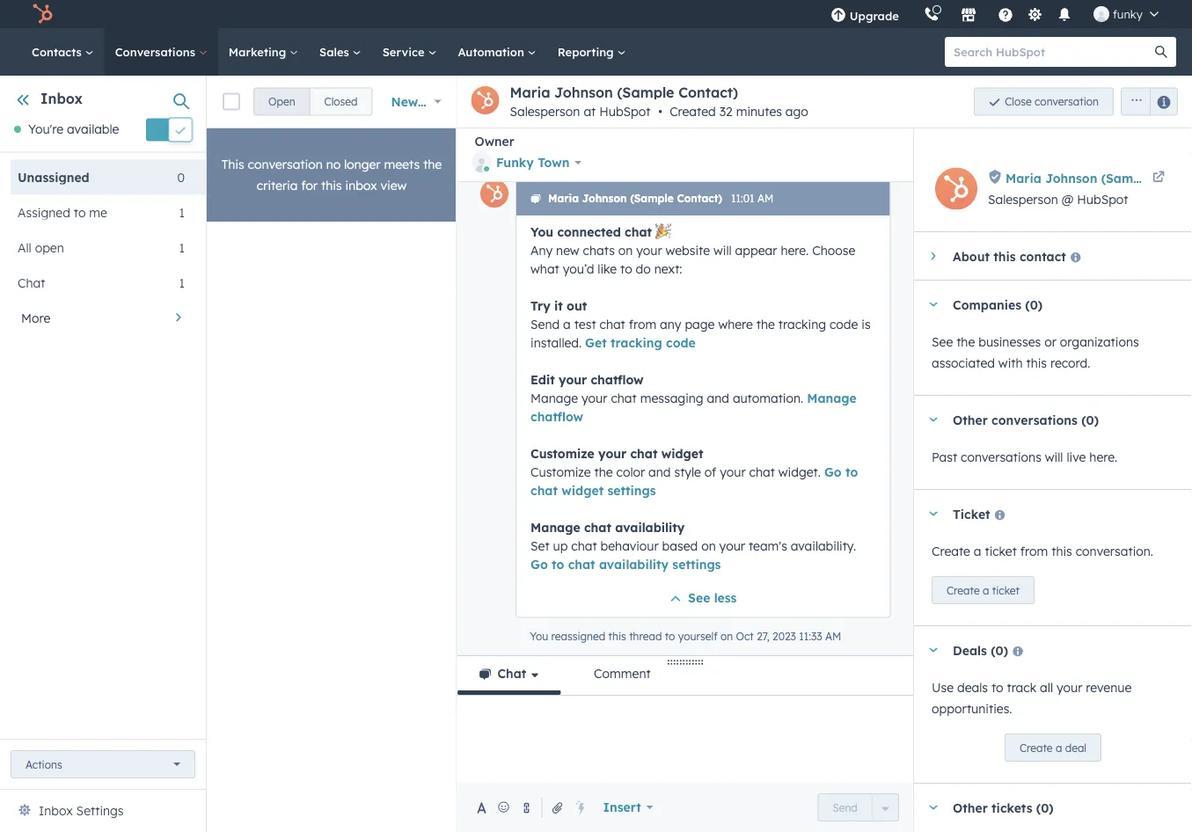 Task type: vqa. For each thing, say whether or not it's contained in the screenshot.
Data Management element
no



Task type: locate. For each thing, give the bounding box(es) containing it.
past conversations will live here.
[[932, 450, 1118, 465]]

salesperson left at
[[510, 104, 580, 119]]

1 vertical spatial widget
[[561, 483, 604, 499]]

next:
[[654, 261, 682, 277]]

manage up the "up"
[[530, 520, 580, 536]]

caret image left deals
[[929, 648, 939, 653]]

widget.
[[778, 465, 821, 480]]

0 horizontal spatial hubspot
[[600, 104, 651, 119]]

contact) inside maria johnson (sample contact) salesperson at hubspot • created 32 minutes ago
[[679, 84, 739, 101]]

to inside use deals to track all your revenue opportunities.
[[992, 680, 1004, 696]]

help button
[[991, 0, 1021, 28]]

contact) left 11:01
[[677, 192, 722, 206]]

johnson up at
[[555, 84, 613, 101]]

settings inside manage chat availability set up chat behaviour based on your team's availability. go to chat availability settings
[[672, 557, 721, 573]]

(0) up live
[[1082, 412, 1099, 428]]

caret image left other tickets (0)
[[929, 806, 939, 810]]

2 other from the top
[[953, 800, 988, 816]]

chat inside you connected chat 🎉 any new chats on your website will appear here. choose what you'd like to do next:
[[625, 224, 652, 240]]

chat button
[[457, 657, 562, 695]]

chat inside try it out send a test chat from any page where the tracking code is installed.
[[599, 317, 625, 332]]

this down the or
[[1027, 356, 1048, 371]]

other up the past
[[953, 412, 988, 428]]

(sample inside maria johnson (sample contact) salesperson at hubspot • created 32 minutes ago
[[617, 84, 675, 101]]

and inside edit your chatflow manage your chat messaging and automation.
[[707, 391, 729, 406]]

this inside see the businesses or organizations associated with this record.
[[1027, 356, 1048, 371]]

from
[[629, 317, 656, 332], [1021, 544, 1049, 559]]

manage down edit
[[530, 391, 578, 406]]

see inside see the businesses or organizations associated with this record.
[[932, 335, 954, 350]]

your inside use deals to track all your revenue opportunities.
[[1057, 680, 1083, 696]]

1 horizontal spatial and
[[707, 391, 729, 406]]

a left deal
[[1056, 742, 1063, 755]]

other
[[953, 412, 988, 428], [953, 800, 988, 816]]

the right where
[[756, 317, 775, 332]]

2 vertical spatial on
[[721, 631, 733, 644]]

1 vertical spatial johnson
[[1046, 170, 1098, 186]]

tracking
[[778, 317, 826, 332], [610, 335, 662, 351]]

a left test
[[563, 317, 571, 332]]

0 vertical spatial you
[[530, 224, 553, 240]]

and right 'messaging'
[[707, 391, 729, 406]]

0 horizontal spatial chat
[[18, 275, 45, 290]]

2 caret image from the top
[[929, 648, 939, 653]]

1 vertical spatial maria
[[1006, 170, 1042, 186]]

0 vertical spatial from
[[629, 317, 656, 332]]

conversation
[[1035, 95, 1099, 108], [248, 157, 323, 172]]

1 vertical spatial contact)
[[677, 192, 722, 206]]

hubspot right at
[[600, 104, 651, 119]]

chat left 'messaging'
[[611, 391, 637, 406]]

maria
[[510, 84, 551, 101], [1006, 170, 1042, 186], [548, 192, 579, 206]]

caret image for other tickets (0) dropdown button
[[929, 806, 939, 810]]

go to chat widget settings
[[530, 465, 858, 499]]

0 vertical spatial conversations
[[992, 412, 1078, 428]]

see for see less
[[688, 591, 710, 607]]

and left style in the bottom right of the page
[[648, 465, 671, 480]]

1 vertical spatial code
[[666, 335, 696, 351]]

1 horizontal spatial tracking
[[778, 317, 826, 332]]

code down any
[[666, 335, 696, 351]]

all
[[18, 240, 31, 255]]

settings down color
[[607, 483, 656, 499]]

caret image inside "companies (0)" dropdown button
[[929, 302, 939, 307]]

0 vertical spatial maria
[[510, 84, 551, 101]]

0 vertical spatial conversation
[[1035, 95, 1099, 108]]

am right 11:01
[[757, 192, 774, 206]]

1 vertical spatial here.
[[1090, 450, 1118, 465]]

chat
[[18, 275, 45, 290], [498, 666, 526, 682]]

create inside associated deals region
[[1020, 742, 1053, 755]]

a inside try it out send a test chat from any page where the tracking code is installed.
[[563, 317, 571, 332]]

funky town image
[[1094, 6, 1110, 22]]

1 horizontal spatial go
[[824, 465, 842, 480]]

here.
[[781, 243, 809, 258], [1090, 450, 1118, 465]]

to inside you connected chat 🎉 any new chats on your website will appear here. choose what you'd like to do next:
[[620, 261, 632, 277]]

27,
[[757, 631, 770, 644]]

associated deals region
[[932, 678, 1175, 762]]

code
[[830, 317, 858, 332], [666, 335, 696, 351]]

1 vertical spatial will
[[1046, 450, 1064, 465]]

and for messaging
[[707, 391, 729, 406]]

caret image inside about this contact dropdown button
[[932, 251, 936, 261]]

a inside 'create a deal' button
[[1056, 742, 1063, 755]]

0 vertical spatial and
[[707, 391, 729, 406]]

website
[[666, 243, 710, 258]]

1 horizontal spatial chat
[[498, 666, 526, 682]]

1 other from the top
[[953, 412, 988, 428]]

settings
[[607, 483, 656, 499], [672, 557, 721, 573]]

sales link
[[309, 28, 372, 76]]

will left live
[[1046, 450, 1064, 465]]

this right 'about'
[[994, 248, 1016, 264]]

maria johnson (sample contact) salesperson at hubspot • created 32 minutes ago
[[510, 84, 809, 119]]

0 horizontal spatial on
[[618, 243, 633, 258]]

salesperson left @
[[989, 192, 1059, 207]]

other tickets (0) button
[[915, 784, 1175, 832]]

your right edit
[[559, 372, 587, 388]]

see less
[[688, 591, 737, 607]]

hubspot image
[[32, 4, 53, 25]]

go to chat availability settings link
[[530, 557, 721, 573]]

edit
[[530, 372, 555, 388]]

reporting link
[[547, 28, 637, 76]]

on right 'chats'
[[618, 243, 633, 258]]

create for create a deal
[[1020, 742, 1053, 755]]

insert button
[[592, 790, 665, 826]]

what
[[530, 261, 559, 277]]

send button
[[818, 794, 873, 822]]

group down search icon
[[1114, 88, 1179, 116]]

johnson up @
[[1046, 170, 1098, 186]]

the inside customize your chat widget customize the color and style of your chat widget.
[[594, 465, 613, 480]]

widget up the "up"
[[561, 483, 604, 499]]

2 vertical spatial (sample
[[630, 192, 674, 206]]

1 customize from the top
[[530, 446, 594, 462]]

2 horizontal spatial on
[[721, 631, 733, 644]]

go right widget.
[[824, 465, 842, 480]]

(sample up 🎉 at the top right of page
[[630, 192, 674, 206]]

on inside you connected chat 🎉 any new chats on your website will appear here. choose what you'd like to do next:
[[618, 243, 633, 258]]

other for other conversations (0)
[[953, 412, 988, 428]]

the inside see the businesses or organizations associated with this record.
[[957, 335, 976, 350]]

all
[[1041, 680, 1054, 696]]

1 vertical spatial chat
[[498, 666, 526, 682]]

your up 'do'
[[636, 243, 662, 258]]

caret image
[[932, 251, 936, 261], [929, 302, 939, 307], [929, 512, 939, 516], [929, 806, 939, 810]]

connected
[[557, 224, 621, 240]]

from up get tracking code
[[629, 317, 656, 332]]

ticket for create a ticket from this conversation.
[[985, 544, 1018, 559]]

1 vertical spatial customize
[[530, 465, 591, 480]]

open
[[268, 95, 295, 108]]

customize your chat widget customize the color and style of your chat widget.
[[530, 446, 824, 480]]

0 vertical spatial on
[[618, 243, 633, 258]]

chat inside the go to chat widget settings
[[530, 483, 558, 499]]

1 vertical spatial send
[[833, 801, 858, 815]]

johnson inside maria johnson (sample contact) salesperson at hubspot • created 32 minutes ago
[[555, 84, 613, 101]]

0 horizontal spatial group
[[254, 88, 373, 116]]

to inside the go to chat widget settings
[[845, 465, 858, 480]]

0 horizontal spatial widget
[[561, 483, 604, 499]]

maria down town
[[548, 192, 579, 206]]

2 vertical spatial create
[[1020, 742, 1053, 755]]

see up associated
[[932, 335, 954, 350]]

menu
[[818, 0, 1172, 28]]

3 1 from the top
[[179, 275, 185, 290]]

tracking left is
[[778, 317, 826, 332]]

businesses
[[979, 335, 1042, 350]]

you inside you connected chat 🎉 any new chats on your website will appear here. choose what you'd like to do next:
[[530, 224, 553, 240]]

the right meets
[[424, 157, 442, 172]]

maria for maria johnson (sample conta
[[1006, 170, 1042, 186]]

1 horizontal spatial hubspot
[[1078, 192, 1129, 207]]

am right "11:33"
[[825, 631, 841, 644]]

all open
[[18, 240, 64, 255]]

funky
[[496, 155, 534, 170]]

0 vertical spatial am
[[757, 192, 774, 206]]

and for color
[[648, 465, 671, 480]]

deals
[[958, 680, 989, 696]]

chatflow inside edit your chatflow manage your chat messaging and automation.
[[591, 372, 644, 388]]

chat right the "up"
[[571, 539, 597, 554]]

inbox settings link
[[39, 801, 124, 822]]

create down ticket
[[932, 544, 971, 559]]

1 vertical spatial tracking
[[610, 335, 662, 351]]

1 vertical spatial ticket
[[993, 584, 1020, 597]]

1 horizontal spatial see
[[932, 335, 954, 350]]

maria up salesperson @ hubspot
[[1006, 170, 1042, 186]]

0 horizontal spatial and
[[648, 465, 671, 480]]

group containing open
[[254, 88, 373, 116]]

newest button
[[380, 84, 453, 119]]

the inside this conversation no longer meets the criteria for this inbox view
[[424, 157, 442, 172]]

0 vertical spatial customize
[[530, 446, 594, 462]]

see left less
[[688, 591, 710, 607]]

you up any
[[530, 224, 553, 240]]

widget up style in the bottom right of the page
[[661, 446, 703, 462]]

close conversation
[[1005, 95, 1099, 108]]

maria for maria johnson (sample contact) 11:01 am
[[548, 192, 579, 206]]

chat inside edit your chatflow manage your chat messaging and automation.
[[611, 391, 637, 406]]

conversations
[[992, 412, 1078, 428], [961, 450, 1042, 465]]

on
[[618, 243, 633, 258], [701, 539, 716, 554], [721, 631, 733, 644]]

1 vertical spatial conversation
[[248, 157, 323, 172]]

chat up set
[[530, 483, 558, 499]]

widget
[[661, 446, 703, 462], [561, 483, 604, 499]]

this inside dropdown button
[[994, 248, 1016, 264]]

1 vertical spatial chatflow
[[530, 409, 583, 425]]

caret image inside the deals (0) dropdown button
[[929, 648, 939, 653]]

am
[[757, 192, 774, 206], [825, 631, 841, 644]]

1 vertical spatial create
[[947, 584, 980, 597]]

ticket down 'create a ticket from this conversation.'
[[993, 584, 1020, 597]]

to
[[74, 205, 86, 220], [620, 261, 632, 277], [845, 465, 858, 480], [552, 557, 564, 573], [665, 631, 675, 644], [992, 680, 1004, 696]]

chat up color
[[630, 446, 657, 462]]

here. inside you connected chat 🎉 any new chats on your website will appear here. choose what you'd like to do next:
[[781, 243, 809, 258]]

this left thread
[[608, 631, 626, 644]]

deals (0)
[[953, 643, 1009, 658]]

conversations up past conversations will live here.
[[992, 412, 1078, 428]]

create
[[932, 544, 971, 559], [947, 584, 980, 597], [1020, 742, 1053, 755]]

1 vertical spatial caret image
[[929, 648, 939, 653]]

create up deals
[[947, 584, 980, 597]]

1 vertical spatial am
[[825, 631, 841, 644]]

this inside this conversation no longer meets the criteria for this inbox view
[[321, 178, 342, 193]]

use deals to track all your revenue opportunities.
[[932, 680, 1132, 717]]

settings down based
[[672, 557, 721, 573]]

0 vertical spatial (sample
[[617, 84, 675, 101]]

sales
[[320, 44, 353, 59]]

0 horizontal spatial salesperson
[[510, 104, 580, 119]]

caret image for other conversations (0) dropdown button
[[929, 418, 939, 422]]

availability up behaviour
[[615, 520, 685, 536]]

contact) up "created"
[[679, 84, 739, 101]]

conversation.
[[1076, 544, 1154, 559]]

1 vertical spatial settings
[[672, 557, 721, 573]]

0 vertical spatial here.
[[781, 243, 809, 258]]

contact) for maria johnson (sample contact) 11:01 am
[[677, 192, 722, 206]]

on left oct
[[721, 631, 733, 644]]

2 group from the left
[[1114, 88, 1179, 116]]

0 vertical spatial caret image
[[929, 418, 939, 422]]

widget inside customize your chat widget customize the color and style of your chat widget.
[[661, 446, 703, 462]]

1 horizontal spatial send
[[833, 801, 858, 815]]

and inside customize your chat widget customize the color and style of your chat widget.
[[648, 465, 671, 480]]

(0) up businesses
[[1026, 297, 1043, 312]]

tracking down any
[[610, 335, 662, 351]]

0 vertical spatial other
[[953, 412, 988, 428]]

ticket up the create a ticket button
[[985, 544, 1018, 559]]

no
[[326, 157, 341, 172]]

caret image
[[929, 418, 939, 422], [929, 648, 939, 653]]

1
[[179, 205, 185, 220], [179, 240, 185, 255], [179, 275, 185, 290]]

0 horizontal spatial settings
[[607, 483, 656, 499]]

caret image inside other conversations (0) dropdown button
[[929, 418, 939, 422]]

1 horizontal spatial salesperson
[[989, 192, 1059, 207]]

availability.
[[791, 539, 856, 554]]

manage inside manage chat availability set up chat behaviour based on your team's availability. go to chat availability settings
[[530, 520, 580, 536]]

1 horizontal spatial will
[[1046, 450, 1064, 465]]

1 horizontal spatial settings
[[672, 557, 721, 573]]

less
[[714, 591, 737, 607]]

1 vertical spatial see
[[688, 591, 710, 607]]

ticket inside button
[[993, 584, 1020, 597]]

record.
[[1051, 356, 1091, 371]]

2 vertical spatial johnson
[[582, 192, 627, 206]]

funky
[[1113, 7, 1143, 21]]

go
[[824, 465, 842, 480], [530, 557, 548, 573]]

see the businesses or organizations associated with this record.
[[932, 335, 1140, 371]]

inbox for inbox settings
[[39, 804, 73, 819]]

the left color
[[594, 465, 613, 480]]

0 horizontal spatial conversation
[[248, 157, 323, 172]]

2 1 from the top
[[179, 240, 185, 255]]

here. right appear
[[781, 243, 809, 258]]

inbox up you're available at the top
[[40, 90, 83, 107]]

a up deals (0)
[[983, 584, 990, 597]]

customize down edit
[[530, 446, 594, 462]]

tracking inside try it out send a test chat from any page where the tracking code is installed.
[[778, 317, 826, 332]]

manage inside the manage chatflow
[[807, 391, 857, 406]]

(sample up • in the top of the page
[[617, 84, 675, 101]]

0 vertical spatial ticket
[[985, 544, 1018, 559]]

maria down the "automation" link
[[510, 84, 551, 101]]

see inside button
[[688, 591, 710, 607]]

conversations for will
[[961, 450, 1042, 465]]

1 horizontal spatial am
[[825, 631, 841, 644]]

0 vertical spatial tracking
[[778, 317, 826, 332]]

conversation inside button
[[1035, 95, 1099, 108]]

0 horizontal spatial chatflow
[[530, 409, 583, 425]]

chatflow
[[591, 372, 644, 388], [530, 409, 583, 425]]

you reassigned this thread to yourself on oct 27, 2023 11:33 am
[[530, 631, 841, 644]]

salesperson inside maria johnson (sample contact) salesperson at hubspot • created 32 minutes ago
[[510, 104, 580, 119]]

about
[[953, 248, 990, 264]]

other conversations (0) button
[[915, 396, 1175, 444]]

caret image for ticket dropdown button
[[929, 512, 939, 516]]

johnson for maria johnson (sample contact) 11:01 am
[[582, 192, 627, 206]]

1 vertical spatial inbox
[[39, 804, 73, 819]]

your left team's
[[719, 539, 745, 554]]

0 vertical spatial see
[[932, 335, 954, 350]]

chat up reassigned
[[568, 557, 595, 573]]

(0) right tickets
[[1037, 800, 1054, 816]]

this
[[321, 178, 342, 193], [994, 248, 1016, 264], [1027, 356, 1048, 371], [1052, 544, 1073, 559], [608, 631, 626, 644]]

on right based
[[701, 539, 716, 554]]

maria inside maria johnson (sample contact) salesperson at hubspot • created 32 minutes ago
[[510, 84, 551, 101]]

caret image for about this contact dropdown button
[[932, 251, 936, 261]]

(sample left conta
[[1102, 170, 1153, 186]]

0 vertical spatial will
[[713, 243, 732, 258]]

new
[[556, 243, 579, 258]]

inbox left the settings
[[39, 804, 73, 819]]

johnson up connected
[[582, 192, 627, 206]]

thread
[[629, 631, 662, 644]]

a for create a ticket from this conversation.
[[974, 544, 982, 559]]

to left 'do'
[[620, 261, 632, 277]]

send inside button
[[833, 801, 858, 815]]

here. right live
[[1090, 450, 1118, 465]]

to right thread
[[665, 631, 675, 644]]

0 horizontal spatial see
[[688, 591, 710, 607]]

chatflow inside the manage chatflow
[[530, 409, 583, 425]]

2 vertical spatial 1
[[179, 275, 185, 290]]

to down the "up"
[[552, 557, 564, 573]]

0 vertical spatial contact)
[[679, 84, 739, 101]]

1 vertical spatial 1
[[179, 240, 185, 255]]

1 vertical spatial and
[[648, 465, 671, 480]]

0 horizontal spatial tracking
[[610, 335, 662, 351]]

0 vertical spatial 1
[[179, 205, 185, 220]]

ticket button
[[915, 490, 1175, 538]]

0 vertical spatial send
[[530, 317, 560, 332]]

caret image left ticket
[[929, 512, 939, 516]]

about this contact button
[[915, 232, 1175, 280]]

1 horizontal spatial group
[[1114, 88, 1179, 116]]

you're available
[[28, 122, 119, 137]]

customize left color
[[530, 465, 591, 480]]

0 vertical spatial chat
[[18, 275, 45, 290]]

1 vertical spatial conversations
[[961, 450, 1042, 465]]

caret image left companies
[[929, 302, 939, 307]]

search button
[[1147, 37, 1177, 67]]

(sample
[[617, 84, 675, 101], [1102, 170, 1153, 186], [630, 192, 674, 206]]

close conversation button
[[975, 88, 1114, 116]]

0 vertical spatial widget
[[661, 446, 703, 462]]

(sample for maria johnson (sample contact) salesperson at hubspot • created 32 minutes ago
[[617, 84, 675, 101]]

group
[[254, 88, 373, 116], [1114, 88, 1179, 116]]

manage chat availability set up chat behaviour based on your team's availability. go to chat availability settings
[[530, 520, 856, 573]]

0 vertical spatial settings
[[607, 483, 656, 499]]

1 horizontal spatial widget
[[661, 446, 703, 462]]

your right all
[[1057, 680, 1083, 696]]

•
[[659, 104, 663, 119]]

you left reassigned
[[530, 631, 548, 644]]

0 vertical spatial create
[[932, 544, 971, 559]]

caret image inside other tickets (0) dropdown button
[[929, 806, 939, 810]]

other left tickets
[[953, 800, 988, 816]]

0 horizontal spatial am
[[757, 192, 774, 206]]

1 horizontal spatial on
[[701, 539, 716, 554]]

0 vertical spatial go
[[824, 465, 842, 480]]

code left is
[[830, 317, 858, 332]]

and
[[707, 391, 729, 406], [648, 465, 671, 480]]

1 vertical spatial on
[[701, 539, 716, 554]]

to left track
[[992, 680, 1004, 696]]

1 horizontal spatial conversation
[[1035, 95, 1099, 108]]

0 vertical spatial chatflow
[[591, 372, 644, 388]]

1 horizontal spatial chatflow
[[591, 372, 644, 388]]

ago
[[786, 104, 809, 119]]

help image
[[998, 8, 1014, 24]]

conversation for close
[[1035, 95, 1099, 108]]

2 vertical spatial maria
[[548, 192, 579, 206]]

0 horizontal spatial will
[[713, 243, 732, 258]]

you for you reassigned this thread to yourself on oct 27, 2023 11:33 am
[[530, 631, 548, 644]]

a inside the create a ticket button
[[983, 584, 990, 597]]

past
[[932, 450, 958, 465]]

this down no
[[321, 178, 342, 193]]

conversations down other conversations (0)
[[961, 450, 1042, 465]]

1 1 from the top
[[179, 205, 185, 220]]

chatflow down edit
[[530, 409, 583, 425]]

widget inside the go to chat widget settings
[[561, 483, 604, 499]]

hubspot down maria johnson (sample conta link
[[1078, 192, 1129, 207]]

hubspot inside maria johnson (sample contact) salesperson at hubspot • created 32 minutes ago
[[600, 104, 651, 119]]

caret image inside ticket dropdown button
[[929, 512, 939, 516]]

marketplaces image
[[961, 8, 977, 24]]

yourself
[[678, 631, 718, 644]]

1 caret image from the top
[[929, 418, 939, 422]]

group down sales
[[254, 88, 373, 116]]

conversations inside dropdown button
[[992, 412, 1078, 428]]

automation.
[[733, 391, 803, 406]]

1 vertical spatial from
[[1021, 544, 1049, 559]]

chat up get
[[599, 317, 625, 332]]

0 vertical spatial hubspot
[[600, 104, 651, 119]]

chatflow down get
[[591, 372, 644, 388]]

conversation right close
[[1035, 95, 1099, 108]]

create for create a ticket from this conversation.
[[932, 544, 971, 559]]

installed.
[[530, 335, 582, 351]]

0 vertical spatial code
[[830, 317, 858, 332]]

to right widget.
[[845, 465, 858, 480]]

0 horizontal spatial send
[[530, 317, 560, 332]]

2 customize from the top
[[530, 465, 591, 480]]

will left appear
[[713, 243, 732, 258]]

service link
[[372, 28, 448, 76]]

1 group from the left
[[254, 88, 373, 116]]

conversation up the criteria
[[248, 157, 323, 172]]

0 horizontal spatial go
[[530, 557, 548, 573]]

comment
[[594, 666, 651, 682]]

automation link
[[448, 28, 547, 76]]

on inside manage chat availability set up chat behaviour based on your team's availability. go to chat availability settings
[[701, 539, 716, 554]]

availability down behaviour
[[599, 557, 669, 573]]

1 vertical spatial you
[[530, 631, 548, 644]]

set
[[530, 539, 549, 554]]

conversation inside this conversation no longer meets the criteria for this inbox view
[[248, 157, 323, 172]]

0 vertical spatial johnson
[[555, 84, 613, 101]]



Task type: describe. For each thing, give the bounding box(es) containing it.
salesperson @ hubspot
[[989, 192, 1129, 207]]

or
[[1045, 335, 1057, 350]]

caret image for "companies (0)" dropdown button
[[929, 302, 939, 307]]

send group
[[818, 794, 900, 822]]

settings
[[76, 804, 124, 819]]

conversations link
[[104, 28, 218, 76]]

notifications image
[[1057, 8, 1073, 24]]

companies (0) button
[[915, 281, 1175, 328]]

your up color
[[598, 446, 626, 462]]

actions button
[[11, 751, 195, 779]]

0 horizontal spatial code
[[666, 335, 696, 351]]

color
[[616, 465, 645, 480]]

automation
[[458, 44, 528, 59]]

see for see the businesses or organizations associated with this record.
[[932, 335, 954, 350]]

you for you connected chat 🎉 any new chats on your website will appear here. choose what you'd like to do next:
[[530, 224, 553, 240]]

deals
[[953, 643, 988, 658]]

@
[[1062, 192, 1074, 207]]

you connected chat 🎉 any new chats on your website will appear here. choose what you'd like to do next:
[[530, 224, 855, 277]]

tickets
[[992, 800, 1033, 816]]

1 vertical spatial salesperson
[[989, 192, 1059, 207]]

your down get
[[581, 391, 607, 406]]

longer
[[344, 157, 381, 172]]

a for create a deal
[[1056, 742, 1063, 755]]

0 vertical spatial availability
[[615, 520, 685, 536]]

for
[[301, 178, 318, 193]]

0
[[177, 169, 185, 185]]

team's
[[749, 539, 787, 554]]

maria for maria johnson (sample contact) salesperson at hubspot • created 32 minutes ago
[[510, 84, 551, 101]]

other tickets (0)
[[953, 800, 1054, 816]]

revenue
[[1087, 680, 1132, 696]]

🎉
[[655, 224, 668, 240]]

caret image for the deals (0) dropdown button
[[929, 648, 939, 653]]

this down ticket dropdown button
[[1052, 544, 1073, 559]]

reassigned
[[551, 631, 605, 644]]

create a ticket button
[[932, 577, 1035, 605]]

1 horizontal spatial here.
[[1090, 450, 1118, 465]]

appear
[[735, 243, 777, 258]]

view
[[381, 178, 407, 193]]

other for other tickets (0)
[[953, 800, 988, 816]]

comment button
[[572, 657, 673, 695]]

your inside manage chat availability set up chat behaviour based on your team's availability. go to chat availability settings
[[719, 539, 745, 554]]

the inside try it out send a test chat from any page where the tracking code is installed.
[[756, 317, 775, 332]]

settings image
[[1028, 7, 1043, 23]]

chats
[[583, 243, 615, 258]]

more
[[21, 310, 50, 326]]

from inside try it out send a test chat from any page where the tracking code is installed.
[[629, 317, 656, 332]]

Search HubSpot search field
[[945, 37, 1161, 67]]

conversations for (0)
[[992, 412, 1078, 428]]

1 horizontal spatial from
[[1021, 544, 1049, 559]]

manage for manage chat availability set up chat behaviour based on your team's availability. go to chat availability settings
[[530, 520, 580, 536]]

11:01
[[731, 192, 754, 206]]

chat left widget.
[[749, 465, 775, 480]]

calling icon button
[[917, 2, 947, 26]]

marketing
[[229, 44, 290, 59]]

manage for manage chatflow
[[807, 391, 857, 406]]

companies
[[953, 297, 1022, 312]]

try
[[530, 298, 550, 314]]

funky button
[[1084, 0, 1170, 28]]

use
[[932, 680, 954, 696]]

it
[[554, 298, 563, 314]]

1 for to
[[179, 205, 185, 220]]

create a deal button
[[1005, 734, 1102, 762]]

where
[[718, 317, 753, 332]]

style
[[674, 465, 701, 480]]

create a ticket from this conversation.
[[932, 544, 1154, 559]]

johnson for maria johnson (sample conta
[[1046, 170, 1098, 186]]

create a deal
[[1020, 742, 1087, 755]]

chat up behaviour
[[584, 520, 611, 536]]

marketplaces button
[[951, 0, 988, 28]]

based
[[662, 539, 698, 554]]

funky town
[[496, 155, 570, 170]]

reporting
[[558, 44, 617, 59]]

send inside try it out send a test chat from any page where the tracking code is installed.
[[530, 317, 560, 332]]

1 vertical spatial hubspot
[[1078, 192, 1129, 207]]

chat inside chat button
[[498, 666, 526, 682]]

create for create a ticket
[[947, 584, 980, 597]]

go inside the go to chat widget settings
[[824, 465, 842, 480]]

contact) for maria johnson (sample contact) salesperson at hubspot • created 32 minutes ago
[[679, 84, 739, 101]]

unassigned
[[18, 169, 90, 185]]

Closed button
[[309, 88, 373, 116]]

go inside manage chat availability set up chat behaviour based on your team's availability. go to chat availability settings
[[530, 557, 548, 573]]

meets
[[384, 157, 420, 172]]

ticket
[[953, 506, 991, 522]]

inbox settings
[[39, 804, 124, 819]]

maria johnson (sample contact) main content
[[207, 0, 1193, 833]]

inbox for inbox
[[40, 90, 83, 107]]

(sample for maria johnson (sample conta
[[1102, 170, 1153, 186]]

1 for open
[[179, 240, 185, 255]]

widget for settings
[[561, 483, 604, 499]]

calling icon image
[[924, 7, 940, 23]]

will inside you connected chat 🎉 any new chats on your website will appear here. choose what you'd like to do next:
[[713, 243, 732, 258]]

of
[[704, 465, 716, 480]]

upgrade image
[[831, 8, 847, 24]]

at
[[584, 104, 596, 119]]

to inside manage chat availability set up chat behaviour based on your team's availability. go to chat availability settings
[[552, 557, 564, 573]]

manage inside edit your chatflow manage your chat messaging and automation.
[[530, 391, 578, 406]]

about this contact
[[953, 248, 1067, 264]]

code inside try it out send a test chat from any page where the tracking code is installed.
[[830, 317, 858, 332]]

conversations
[[115, 44, 199, 59]]

your inside you connected chat 🎉 any new chats on your website will appear here. choose what you'd like to do next:
[[636, 243, 662, 258]]

get
[[585, 335, 607, 351]]

deal
[[1066, 742, 1087, 755]]

do
[[636, 261, 651, 277]]

close
[[1005, 95, 1032, 108]]

see less button
[[670, 588, 737, 611]]

menu containing funky
[[818, 0, 1172, 28]]

conversation for this
[[248, 157, 323, 172]]

search image
[[1156, 46, 1168, 58]]

your right of at the right
[[720, 465, 746, 480]]

create a ticket
[[947, 584, 1020, 597]]

ticket for create a ticket
[[993, 584, 1020, 597]]

widget for customize
[[661, 446, 703, 462]]

a for create a ticket
[[983, 584, 990, 597]]

get tracking code link
[[585, 335, 696, 351]]

track
[[1007, 680, 1037, 696]]

(0) right deals
[[991, 643, 1009, 658]]

(sample for maria johnson (sample contact) 11:01 am
[[630, 192, 674, 206]]

open
[[35, 240, 64, 255]]

upgrade
[[850, 8, 900, 23]]

hubspot link
[[21, 4, 66, 25]]

you're available image
[[14, 126, 21, 133]]

settings inside the go to chat widget settings
[[607, 483, 656, 499]]

associated
[[932, 356, 996, 371]]

Open button
[[254, 88, 310, 116]]

1 vertical spatial availability
[[599, 557, 669, 573]]

to left me
[[74, 205, 86, 220]]

owner
[[475, 134, 515, 149]]

johnson for maria johnson (sample contact) salesperson at hubspot • created 32 minutes ago
[[555, 84, 613, 101]]

live
[[1067, 450, 1087, 465]]

funky town button
[[471, 150, 582, 176]]

you're
[[28, 122, 63, 137]]

inbox
[[346, 178, 377, 193]]

deals (0) button
[[915, 627, 1175, 674]]

town
[[538, 155, 570, 170]]

choose
[[812, 243, 855, 258]]

contacts link
[[21, 28, 104, 76]]



